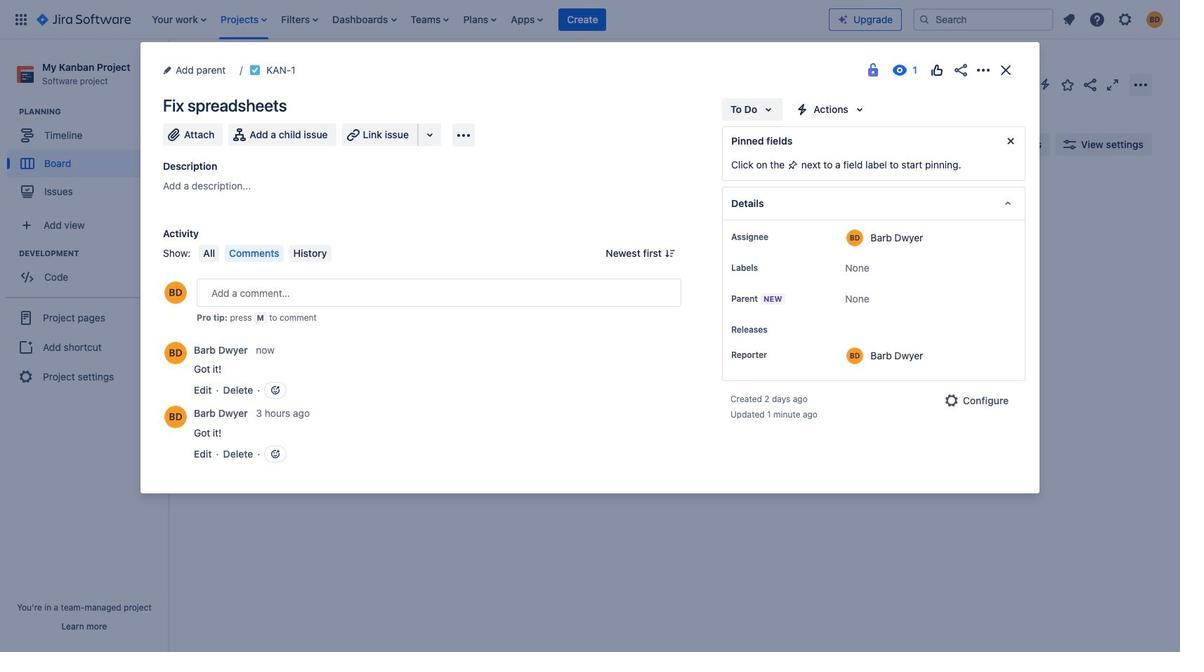 Task type: describe. For each thing, give the bounding box(es) containing it.
search image
[[919, 14, 931, 25]]

details element
[[723, 187, 1026, 221]]

sidebar element
[[0, 39, 169, 653]]

heading for the top group
[[19, 106, 168, 118]]

hide message image
[[1003, 133, 1020, 150]]

0 horizontal spatial task image
[[209, 254, 220, 266]]

2 vertical spatial group
[[6, 297, 163, 397]]

create column image
[[794, 184, 811, 201]]

Add a comment… field
[[197, 279, 682, 307]]

actions image
[[976, 62, 992, 79]]

add reaction image
[[270, 385, 281, 396]]

0 vertical spatial task image
[[250, 65, 261, 76]]

link web pages and more image
[[422, 127, 439, 143]]

add reaction image
[[270, 449, 281, 460]]

enter full screen image
[[1105, 76, 1122, 93]]

5 list item from the left
[[407, 0, 454, 39]]

0 vertical spatial group
[[7, 106, 168, 210]]

copy link to comment image for add reaction image at the left of page
[[313, 408, 324, 419]]

1 vertical spatial group
[[7, 248, 168, 296]]

1 list item from the left
[[148, 0, 211, 39]]

2 list item from the left
[[217, 0, 272, 39]]

add app image
[[455, 127, 472, 144]]



Task type: locate. For each thing, give the bounding box(es) containing it.
menu bar
[[196, 245, 334, 262]]

more information about barb dwyer image
[[847, 230, 864, 247], [164, 342, 187, 365], [847, 348, 864, 365], [164, 406, 187, 429]]

task image
[[250, 65, 261, 76], [209, 254, 220, 266]]

Search this board text field
[[198, 132, 263, 157]]

1 vertical spatial task image
[[209, 254, 220, 266]]

vote options: no one has voted for this issue yet. image
[[929, 62, 946, 79]]

copy link to comment image
[[278, 344, 289, 355], [313, 408, 324, 419]]

banner
[[0, 0, 1181, 39]]

3 list item from the left
[[277, 0, 323, 39]]

heading
[[19, 106, 168, 118], [19, 248, 168, 259]]

1 heading from the top
[[19, 106, 168, 118]]

close image
[[998, 62, 1015, 79]]

list item
[[148, 0, 211, 39], [217, 0, 272, 39], [277, 0, 323, 39], [328, 0, 401, 39], [407, 0, 454, 39], [459, 0, 501, 39], [507, 0, 548, 39], [559, 0, 607, 39]]

copy link to issue image
[[293, 64, 304, 75]]

0 horizontal spatial list
[[145, 0, 829, 39]]

heading for middle group
[[19, 248, 168, 259]]

1 vertical spatial copy link to comment image
[[313, 408, 324, 419]]

None search field
[[914, 8, 1054, 31]]

0 horizontal spatial copy link to comment image
[[278, 344, 289, 355]]

1 horizontal spatial list
[[1057, 7, 1172, 32]]

1 vertical spatial heading
[[19, 248, 168, 259]]

0 vertical spatial copy link to comment image
[[278, 344, 289, 355]]

copy link to comment image for add reaction icon
[[278, 344, 289, 355]]

star kan board image
[[1060, 76, 1077, 93]]

jira software image
[[37, 11, 131, 28], [37, 11, 131, 28]]

primary element
[[8, 0, 829, 39]]

group
[[7, 106, 168, 210], [7, 248, 168, 296], [6, 297, 163, 397]]

6 list item from the left
[[459, 0, 501, 39]]

add people image
[[346, 136, 363, 153]]

8 list item from the left
[[559, 0, 607, 39]]

list
[[145, 0, 829, 39], [1057, 7, 1172, 32]]

1 horizontal spatial task image
[[250, 65, 261, 76]]

dialog
[[141, 42, 1040, 494]]

0 vertical spatial heading
[[19, 106, 168, 118]]

2 heading from the top
[[19, 248, 168, 259]]

Search field
[[914, 8, 1054, 31]]

4 list item from the left
[[328, 0, 401, 39]]

1 horizontal spatial copy link to comment image
[[313, 408, 324, 419]]

7 list item from the left
[[507, 0, 548, 39]]



Task type: vqa. For each thing, say whether or not it's contained in the screenshot.
create issue image to the right
no



